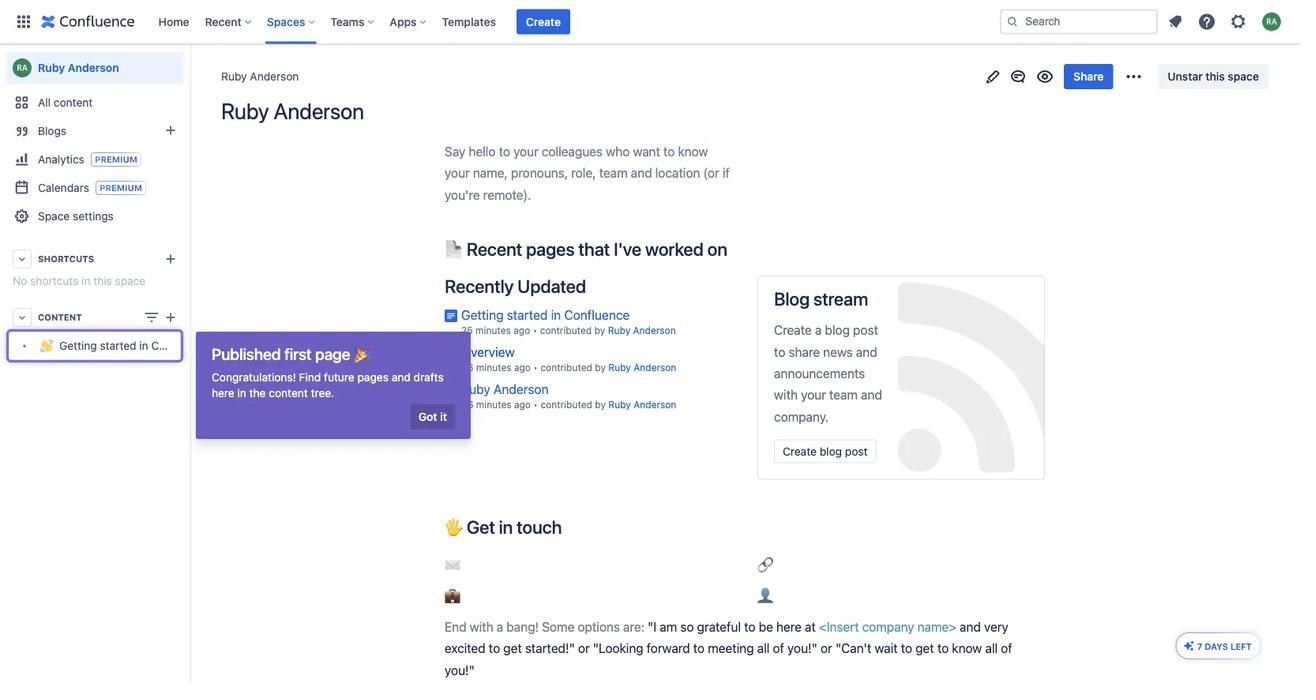 Task type: locate. For each thing, give the bounding box(es) containing it.
share
[[1074, 70, 1104, 83]]

1 vertical spatial ago
[[514, 362, 531, 373]]

templates link
[[437, 9, 501, 34]]

here
[[212, 387, 234, 400], [776, 619, 802, 634]]

confluence down create a page "icon"
[[151, 339, 210, 352]]

your down say
[[445, 165, 470, 180]]

1 horizontal spatial here
[[776, 619, 802, 634]]

get down name> at the bottom right of the page
[[916, 641, 934, 656]]

contributed down overview 46 minutes ago • contributed by ruby anderson
[[541, 399, 592, 410]]

recent right "home"
[[205, 15, 242, 28]]

2 vertical spatial by
[[595, 399, 606, 410]]

team down announcements
[[829, 388, 858, 403]]

0 vertical spatial recent
[[205, 15, 242, 28]]

0 horizontal spatial this
[[93, 275, 112, 288]]

or down <insert
[[821, 641, 832, 656]]

ruby up overview 46 minutes ago • contributed by ruby anderson
[[608, 325, 631, 336]]

anderson
[[68, 61, 119, 74], [250, 70, 299, 83], [274, 98, 364, 124], [633, 325, 676, 336], [634, 362, 677, 373], [494, 381, 549, 396], [634, 399, 677, 410]]

got
[[419, 410, 437, 423]]

ago
[[514, 325, 530, 336], [514, 362, 531, 373], [514, 399, 531, 410]]

a left bang!
[[497, 619, 503, 634]]

1 horizontal spatial team
[[829, 388, 858, 403]]

some
[[542, 619, 575, 634]]

calendars link
[[6, 174, 183, 202]]

and inside published first page 🎉 congratulations! find future pages and drafts here in the content tree.
[[392, 371, 411, 384]]

1 horizontal spatial get
[[916, 641, 934, 656]]

0 vertical spatial by
[[595, 325, 605, 336]]

anderson inside overview 46 minutes ago • contributed by ruby anderson
[[634, 362, 677, 373]]

i've
[[614, 238, 641, 259]]

• up ruby anderson 46 minutes ago • contributed by ruby anderson
[[534, 362, 538, 373]]

confluence for getting started in confluence 25 minutes ago • contributed by ruby anderson
[[564, 307, 630, 322]]

• inside getting started in confluence 25 minutes ago • contributed by ruby anderson
[[533, 325, 537, 336]]

by inside overview 46 minutes ago • contributed by ruby anderson
[[595, 362, 606, 373]]

getting inside getting started in confluence 25 minutes ago • contributed by ruby anderson
[[461, 307, 504, 322]]

by inside getting started in confluence 25 minutes ago • contributed by ruby anderson
[[595, 325, 605, 336]]

premium image up space settings link
[[96, 181, 146, 195]]

1 horizontal spatial pages
[[526, 238, 575, 259]]

1 horizontal spatial getting
[[461, 307, 504, 322]]

0 horizontal spatial space
[[115, 275, 146, 288]]

and left very
[[960, 619, 981, 634]]

• down overview 46 minutes ago • contributed by ruby anderson
[[534, 399, 538, 410]]

0 horizontal spatial get
[[503, 641, 522, 656]]

you!"
[[788, 641, 818, 656], [445, 663, 475, 678]]

0 horizontal spatial or
[[578, 641, 590, 656]]

1 vertical spatial with
[[470, 619, 493, 634]]

to right wait
[[901, 641, 913, 656]]

get down bang!
[[503, 641, 522, 656]]

3 ago from the top
[[514, 399, 531, 410]]

name,
[[473, 165, 508, 180]]

confluence inside space element
[[151, 339, 210, 352]]

content down the find
[[269, 387, 308, 400]]

create up "share"
[[774, 323, 812, 338]]

🖐 get in touch
[[445, 516, 562, 538]]

1 vertical spatial know
[[952, 641, 982, 656]]

0 vertical spatial you!"
[[788, 641, 818, 656]]

in down the shortcuts dropdown button
[[81, 275, 90, 288]]

by up ruby anderson 46 minutes ago • contributed by ruby anderson
[[595, 362, 606, 373]]

7 days left button
[[1177, 634, 1260, 659]]

getting for getting started in confluence 25 minutes ago • contributed by ruby anderson
[[461, 307, 504, 322]]

banner
[[0, 0, 1300, 44]]

1 vertical spatial premium image
[[96, 181, 146, 195]]

0 horizontal spatial getting started in confluence link
[[9, 332, 210, 360]]

1 vertical spatial •
[[534, 362, 538, 373]]

blog up news
[[825, 323, 850, 338]]

0 horizontal spatial content
[[54, 96, 93, 109]]

1 vertical spatial blog
[[820, 445, 842, 458]]

here left at
[[776, 619, 802, 634]]

you!" down at
[[788, 641, 818, 656]]

create inside create a blog post to share news and announcements with your team and company.
[[774, 323, 812, 338]]

premium image inside calendars link
[[96, 181, 146, 195]]

1 horizontal spatial all
[[985, 641, 998, 656]]

contributed up overview 46 minutes ago • contributed by ruby anderson
[[540, 325, 592, 336]]

📄
[[445, 238, 463, 259]]

1 horizontal spatial a
[[815, 323, 822, 338]]

2 vertical spatial •
[[534, 399, 538, 410]]

blog inside create a blog post to share news and announcements with your team and company.
[[825, 323, 850, 338]]

create
[[526, 15, 561, 28], [774, 323, 812, 338], [783, 445, 817, 458]]

create inside button
[[783, 445, 817, 458]]

1 vertical spatial this
[[93, 275, 112, 288]]

to left "share"
[[774, 344, 786, 359]]

a up "share"
[[815, 323, 822, 338]]

3 minutes from the top
[[476, 399, 512, 410]]

minutes
[[476, 325, 511, 336], [476, 362, 512, 373], [476, 399, 512, 410]]

and
[[631, 165, 652, 180], [856, 344, 877, 359], [392, 371, 411, 384], [861, 388, 882, 403], [960, 619, 981, 634]]

2 horizontal spatial your
[[801, 388, 826, 403]]

get
[[503, 641, 522, 656], [916, 641, 934, 656]]

by
[[595, 325, 605, 336], [595, 362, 606, 373], [595, 399, 606, 410]]

✉️
[[445, 557, 461, 572]]

tree.
[[311, 387, 334, 400]]

know down name> at the bottom right of the page
[[952, 641, 982, 656]]

and left drafts
[[392, 371, 411, 384]]

getting up 25
[[461, 307, 504, 322]]

0 vertical spatial minutes
[[476, 325, 511, 336]]

blogs link
[[6, 117, 183, 145]]

0 horizontal spatial confluence
[[151, 339, 210, 352]]

content inside space element
[[54, 96, 93, 109]]

share
[[789, 344, 820, 359]]

0 vertical spatial 46
[[461, 362, 474, 373]]

getting started in confluence link down updated
[[461, 307, 630, 322]]

role,
[[571, 165, 596, 180]]

getting inside space element
[[59, 339, 97, 352]]

ruby anderson link inside space element
[[6, 52, 183, 84]]

1 vertical spatial by
[[595, 362, 606, 373]]

2 ago from the top
[[514, 362, 531, 373]]

1 vertical spatial here
[[776, 619, 802, 634]]

blog inside button
[[820, 445, 842, 458]]

1 horizontal spatial of
[[1001, 641, 1013, 656]]

your up pronouns,
[[514, 144, 539, 159]]

space inside button
[[1228, 70, 1259, 83]]

appswitcher icon image
[[14, 12, 33, 31]]

in down change view image
[[139, 339, 148, 352]]

1 all from the left
[[757, 641, 770, 656]]

recent inside dropdown button
[[205, 15, 242, 28]]

colleagues
[[542, 144, 603, 159]]

0 vertical spatial ago
[[514, 325, 530, 336]]

ruby right create a blog image
[[221, 98, 269, 124]]

here left the the
[[212, 387, 234, 400]]

2 all from the left
[[985, 641, 998, 656]]

🖐
[[445, 516, 463, 538]]

in down updated
[[551, 307, 561, 322]]

confluence up overview 46 minutes ago • contributed by ruby anderson
[[564, 307, 630, 322]]

1 horizontal spatial or
[[821, 641, 832, 656]]

started inside getting started in confluence 25 minutes ago • contributed by ruby anderson
[[507, 307, 548, 322]]

0 vertical spatial confluence
[[564, 307, 630, 322]]

1 vertical spatial pages
[[358, 371, 389, 384]]

team
[[599, 165, 628, 180], [829, 388, 858, 403]]

0 vertical spatial getting started in confluence link
[[461, 307, 630, 322]]

to down name> at the bottom right of the page
[[938, 641, 949, 656]]

company.
[[774, 409, 829, 424]]

1 vertical spatial a
[[497, 619, 503, 634]]

your down announcements
[[801, 388, 826, 403]]

create inside global 'element'
[[526, 15, 561, 28]]

started inside space element
[[100, 339, 136, 352]]

in
[[81, 275, 90, 288], [551, 307, 561, 322], [139, 339, 148, 352], [237, 387, 246, 400], [499, 516, 513, 538]]

0 horizontal spatial getting
[[59, 339, 97, 352]]

0 vertical spatial contributed
[[540, 325, 592, 336]]

in inside getting started in confluence 25 minutes ago • contributed by ruby anderson
[[551, 307, 561, 322]]

0 vertical spatial know
[[678, 144, 708, 159]]

1 ago from the top
[[514, 325, 530, 336]]

anderson inside space element
[[68, 61, 119, 74]]

1 horizontal spatial content
[[269, 387, 308, 400]]

1 vertical spatial contributed
[[541, 362, 592, 373]]

0 horizontal spatial with
[[470, 619, 493, 634]]

unstar
[[1168, 70, 1203, 83]]

create for create blog post
[[783, 445, 817, 458]]

all
[[757, 641, 770, 656], [985, 641, 998, 656]]

1 46 from the top
[[461, 362, 474, 373]]

contributed up ruby anderson 46 minutes ago • contributed by ruby anderson
[[541, 362, 592, 373]]

a
[[815, 323, 822, 338], [497, 619, 503, 634]]

1 vertical spatial getting started in confluence link
[[9, 332, 210, 360]]

be
[[759, 619, 773, 634]]

create down company.
[[783, 445, 817, 458]]

getting started in confluence
[[59, 339, 210, 352]]

with up company.
[[774, 388, 798, 403]]

2 or from the left
[[821, 641, 832, 656]]

getting down content dropdown button
[[59, 339, 97, 352]]

more actions image
[[1124, 67, 1143, 86]]

1 vertical spatial getting
[[59, 339, 97, 352]]

with right end
[[470, 619, 493, 634]]

post
[[853, 323, 878, 338], [845, 445, 868, 458]]

0 vertical spatial space
[[1228, 70, 1259, 83]]

0 horizontal spatial started
[[100, 339, 136, 352]]

2 vertical spatial ago
[[514, 399, 531, 410]]

change view image
[[142, 308, 161, 327]]

anderson inside getting started in confluence 25 minutes ago • contributed by ruby anderson
[[633, 325, 676, 336]]

future
[[324, 371, 355, 384]]

0 vertical spatial started
[[507, 307, 548, 322]]

0 vertical spatial blog
[[825, 323, 850, 338]]

in for no shortcuts in this space
[[81, 275, 90, 288]]

contributed inside ruby anderson 46 minutes ago • contributed by ruby anderson
[[541, 399, 592, 410]]

0 horizontal spatial pages
[[358, 371, 389, 384]]

all content link
[[6, 88, 183, 117]]

ruby up 'all'
[[38, 61, 65, 74]]

pages down 🎉
[[358, 371, 389, 384]]

copy image
[[560, 517, 579, 536]]

of down very
[[1001, 641, 1013, 656]]

congratulations!
[[212, 371, 296, 384]]

getting
[[461, 307, 504, 322], [59, 339, 97, 352]]

1 vertical spatial minutes
[[476, 362, 512, 373]]

getting started in confluence link down change view image
[[9, 332, 210, 360]]

46 inside overview 46 minutes ago • contributed by ruby anderson
[[461, 362, 474, 373]]

2 minutes from the top
[[476, 362, 512, 373]]

pages up updated
[[526, 238, 575, 259]]

want
[[633, 144, 660, 159]]

you!" down excited
[[445, 663, 475, 678]]

• up overview 46 minutes ago • contributed by ruby anderson
[[533, 325, 537, 336]]

0 vertical spatial with
[[774, 388, 798, 403]]

or down options
[[578, 641, 590, 656]]

this down the shortcuts dropdown button
[[93, 275, 112, 288]]

get
[[467, 516, 495, 538]]

teams button
[[326, 9, 380, 34]]

2 vertical spatial minutes
[[476, 399, 512, 410]]

0 vertical spatial this
[[1206, 70, 1225, 83]]

search image
[[1006, 15, 1019, 28]]

in for getting started in confluence 25 minutes ago • contributed by ruby anderson
[[551, 307, 561, 322]]

1 vertical spatial space
[[115, 275, 146, 288]]

premium image down blogs "link"
[[91, 152, 141, 167]]

space down settings icon
[[1228, 70, 1259, 83]]

0 horizontal spatial recent
[[205, 15, 242, 28]]

settings
[[73, 210, 114, 223]]

1 horizontal spatial space
[[1228, 70, 1259, 83]]

0 vertical spatial team
[[599, 165, 628, 180]]

are:
[[623, 619, 645, 634]]

minutes inside getting started in confluence 25 minutes ago • contributed by ruby anderson
[[476, 325, 511, 336]]

your
[[514, 144, 539, 159], [445, 165, 470, 180], [801, 388, 826, 403]]

by up overview 46 minutes ago • contributed by ruby anderson
[[595, 325, 605, 336]]

confluence inside getting started in confluence 25 minutes ago • contributed by ruby anderson
[[564, 307, 630, 322]]

to right excited
[[489, 641, 500, 656]]

no
[[13, 275, 27, 288]]

and very excited to get started!" or "looking forward to meeting all of you!" or "can't wait to get to know all of you!"
[[445, 619, 1016, 678]]

0 vertical spatial create
[[526, 15, 561, 28]]

shortcuts
[[30, 275, 79, 288]]

1 horizontal spatial confluence
[[564, 307, 630, 322]]

ago inside ruby anderson 46 minutes ago • contributed by ruby anderson
[[514, 399, 531, 410]]

1 horizontal spatial this
[[1206, 70, 1225, 83]]

0 horizontal spatial all
[[757, 641, 770, 656]]

space
[[1228, 70, 1259, 83], [115, 275, 146, 288]]

know up location
[[678, 144, 708, 159]]

2 vertical spatial your
[[801, 388, 826, 403]]

a inside create a blog post to share news and announcements with your team and company.
[[815, 323, 822, 338]]

0 horizontal spatial of
[[773, 641, 784, 656]]

0 horizontal spatial here
[[212, 387, 234, 400]]

copy image
[[726, 239, 745, 258]]

contributed inside getting started in confluence 25 minutes ago • contributed by ruby anderson
[[540, 325, 592, 336]]

add shortcut image
[[161, 250, 180, 269]]

ruby up ruby anderson 46 minutes ago • contributed by ruby anderson
[[609, 362, 631, 373]]

0 vertical spatial content
[[54, 96, 93, 109]]

team down who
[[599, 165, 628, 180]]

all down very
[[985, 641, 998, 656]]

by down overview 46 minutes ago • contributed by ruby anderson
[[595, 399, 606, 410]]

space down the shortcuts dropdown button
[[115, 275, 146, 288]]

1 horizontal spatial getting started in confluence link
[[461, 307, 630, 322]]

2 vertical spatial create
[[783, 445, 817, 458]]

1 vertical spatial confluence
[[151, 339, 210, 352]]

1 horizontal spatial recent
[[467, 238, 522, 259]]

premium image inside analytics link
[[91, 152, 141, 167]]

0 vertical spatial •
[[533, 325, 537, 336]]

1 vertical spatial team
[[829, 388, 858, 403]]

this right unstar
[[1206, 70, 1225, 83]]

recent up recently
[[467, 238, 522, 259]]

and inside say hello to your colleagues who want to know your name, pronouns, role, team and location (or if you're remote).
[[631, 165, 652, 180]]

space element
[[0, 44, 210, 683]]

all down be
[[757, 641, 770, 656]]

create right templates
[[526, 15, 561, 28]]

am
[[660, 619, 677, 634]]

1 horizontal spatial with
[[774, 388, 798, 403]]

2 46 from the top
[[461, 399, 474, 410]]

1 vertical spatial content
[[269, 387, 308, 400]]

2 get from the left
[[916, 641, 934, 656]]

of down be
[[773, 641, 784, 656]]

0 vertical spatial getting
[[461, 307, 504, 322]]

0 vertical spatial post
[[853, 323, 878, 338]]

0 horizontal spatial your
[[445, 165, 470, 180]]

all
[[38, 96, 51, 109]]

published first page 🎉 congratulations! find future pages and drafts here in the content tree.
[[212, 344, 444, 400]]

and down 'want' on the top
[[631, 165, 652, 180]]

premium image for analytics
[[91, 152, 141, 167]]

1 vertical spatial post
[[845, 445, 868, 458]]

pages inside published first page 🎉 congratulations! find future pages and drafts here in the content tree.
[[358, 371, 389, 384]]

settings icon image
[[1229, 12, 1248, 31]]

premium image
[[91, 152, 141, 167], [96, 181, 146, 195]]

ago inside getting started in confluence 25 minutes ago • contributed by ruby anderson
[[514, 325, 530, 336]]

got it
[[419, 410, 447, 423]]

1 horizontal spatial know
[[952, 641, 982, 656]]

started down recently updated
[[507, 307, 548, 322]]

• inside overview 46 minutes ago • contributed by ruby anderson
[[534, 362, 538, 373]]

contributed inside overview 46 minutes ago • contributed by ruby anderson
[[541, 362, 592, 373]]

blog down company.
[[820, 445, 842, 458]]

1 vertical spatial create
[[774, 323, 812, 338]]

46 right got it button
[[461, 399, 474, 410]]

1 horizontal spatial started
[[507, 307, 548, 322]]

0 vertical spatial your
[[514, 144, 539, 159]]

content right 'all'
[[54, 96, 93, 109]]

in right get
[[499, 516, 513, 538]]

your profile and preferences image
[[1262, 12, 1281, 31]]

0 horizontal spatial know
[[678, 144, 708, 159]]

1 vertical spatial started
[[100, 339, 136, 352]]

0 vertical spatial here
[[212, 387, 234, 400]]

overview 46 minutes ago • contributed by ruby anderson
[[461, 344, 677, 373]]

1 vertical spatial 46
[[461, 399, 474, 410]]

1 or from the left
[[578, 641, 590, 656]]

confluence image
[[41, 12, 135, 31], [41, 12, 135, 31]]

grateful
[[697, 619, 741, 634]]

news
[[823, 344, 853, 359]]

in left the the
[[237, 387, 246, 400]]

2 vertical spatial contributed
[[541, 399, 592, 410]]

0 horizontal spatial team
[[599, 165, 628, 180]]

1 minutes from the top
[[476, 325, 511, 336]]

started down content dropdown button
[[100, 339, 136, 352]]

7
[[1197, 641, 1203, 652]]

46 down overview "link" at bottom
[[461, 362, 474, 373]]

overview
[[461, 344, 515, 359]]

•
[[533, 325, 537, 336], [534, 362, 538, 373], [534, 399, 538, 410]]

0 horizontal spatial you!"
[[445, 663, 475, 678]]

0 vertical spatial premium image
[[91, 152, 141, 167]]

0 vertical spatial a
[[815, 323, 822, 338]]

in for getting started in confluence
[[139, 339, 148, 352]]

started for getting started in confluence 25 minutes ago • contributed by ruby anderson
[[507, 307, 548, 322]]

content
[[54, 96, 93, 109], [269, 387, 308, 400]]

on
[[708, 238, 727, 259]]



Task type: describe. For each thing, give the bounding box(es) containing it.
space settings link
[[6, 202, 183, 231]]

options
[[578, 619, 620, 634]]

notification icon image
[[1166, 12, 1185, 31]]

meeting
[[708, 641, 754, 656]]

create a page image
[[161, 308, 180, 327]]

1 vertical spatial recent
[[467, 238, 522, 259]]

in for 🖐 get in touch
[[499, 516, 513, 538]]

"can't
[[836, 641, 872, 656]]

create link
[[517, 9, 570, 34]]

stream
[[814, 288, 868, 310]]

to inside create a blog post to share news and announcements with your team and company.
[[774, 344, 786, 359]]

team inside create a blog post to share news and announcements with your team and company.
[[829, 388, 858, 403]]

Search field
[[1000, 9, 1158, 34]]

start watching image
[[1036, 67, 1055, 86]]

confluence for getting started in confluence
[[151, 339, 210, 352]]

(or
[[703, 165, 719, 180]]

this inside button
[[1206, 70, 1225, 83]]

ruby right collapse sidebar image
[[221, 70, 247, 83]]

1 horizontal spatial your
[[514, 144, 539, 159]]

ago inside overview 46 minutes ago • contributed by ruby anderson
[[514, 362, 531, 373]]

apps
[[390, 15, 417, 28]]

this inside space element
[[93, 275, 112, 288]]

👤
[[758, 588, 773, 603]]

ruby anderson inside space element
[[38, 61, 119, 74]]

content inside published first page 🎉 congratulations! find future pages and drafts here in the content tree.
[[269, 387, 308, 400]]

remote).
[[483, 187, 531, 202]]

1 vertical spatial your
[[445, 165, 470, 180]]

so
[[680, 619, 694, 634]]

premium image for calendars
[[96, 181, 146, 195]]

create for create a blog post to share news and announcements with your team and company.
[[774, 323, 812, 338]]

announcements
[[774, 366, 865, 381]]

ruby inside overview 46 minutes ago • contributed by ruby anderson
[[609, 362, 631, 373]]

<insert
[[819, 619, 859, 634]]

overview link
[[461, 344, 515, 359]]

hello
[[469, 144, 496, 159]]

0 horizontal spatial a
[[497, 619, 503, 634]]

premium icon image
[[1183, 640, 1196, 653]]

0 vertical spatial pages
[[526, 238, 575, 259]]

say hello to your colleagues who want to know your name, pronouns, role, team and location (or if you're remote).
[[445, 144, 733, 202]]

7 days left
[[1197, 641, 1252, 652]]

edit this page image
[[984, 67, 1003, 86]]

2 of from the left
[[1001, 641, 1013, 656]]

name>
[[918, 619, 957, 634]]

"i
[[648, 619, 657, 634]]

46 inside ruby anderson 46 minutes ago • contributed by ruby anderson
[[461, 399, 474, 410]]

drafts
[[414, 371, 444, 384]]

create for create
[[526, 15, 561, 28]]

content
[[38, 312, 82, 323]]

in inside published first page 🎉 congratulations! find future pages and drafts here in the content tree.
[[237, 387, 246, 400]]

company
[[862, 619, 914, 634]]

minutes inside overview 46 minutes ago • contributed by ruby anderson
[[476, 362, 512, 373]]

🔗
[[758, 557, 773, 572]]

you're
[[445, 187, 480, 202]]

post inside create a blog post to share news and announcements with your team and company.
[[853, 323, 878, 338]]

unstar this space button
[[1158, 64, 1269, 89]]

getting for getting started in confluence
[[59, 339, 97, 352]]

home
[[158, 15, 189, 28]]

started!"
[[525, 641, 575, 656]]

unstar this space
[[1168, 70, 1259, 83]]

analytics link
[[6, 145, 183, 174]]

end
[[445, 619, 467, 634]]

1 horizontal spatial you!"
[[788, 641, 818, 656]]

published
[[212, 344, 281, 363]]

touch
[[517, 516, 562, 538]]

by inside ruby anderson 46 minutes ago • contributed by ruby anderson
[[595, 399, 606, 410]]

ruby inside getting started in confluence 25 minutes ago • contributed by ruby anderson
[[608, 325, 631, 336]]

to right hello
[[499, 144, 510, 159]]

create blog post button
[[774, 440, 876, 463]]

started for getting started in confluence
[[100, 339, 136, 352]]

minutes inside ruby anderson 46 minutes ago • contributed by ruby anderson
[[476, 399, 512, 410]]

content button
[[6, 303, 183, 332]]

apps button
[[385, 9, 433, 34]]

location
[[655, 165, 700, 180]]

blogs
[[38, 124, 66, 137]]

• inside ruby anderson 46 minutes ago • contributed by ruby anderson
[[534, 399, 538, 410]]

templates
[[442, 15, 496, 28]]

who
[[606, 144, 630, 159]]

global element
[[9, 0, 997, 44]]

recent button
[[200, 9, 257, 34]]

your inside create a blog post to share news and announcements with your team and company.
[[801, 388, 826, 403]]

got it button
[[411, 404, 455, 430]]

to down end with a bang! some options are: "i am so grateful to be here at <insert company name>
[[693, 641, 705, 656]]

share button
[[1064, 64, 1113, 89]]

post inside button
[[845, 445, 868, 458]]

wait
[[875, 641, 898, 656]]

"looking
[[593, 641, 644, 656]]

bang!
[[507, 619, 539, 634]]

25
[[461, 325, 473, 336]]

worked
[[645, 238, 704, 259]]

analytics
[[38, 152, 84, 166]]

1 of from the left
[[773, 641, 784, 656]]

blog
[[774, 288, 810, 310]]

teams
[[331, 15, 365, 28]]

if
[[723, 165, 730, 180]]

create a blog image
[[161, 121, 180, 140]]

ruby down overview "link" at bottom
[[461, 381, 490, 396]]

spaces button
[[262, 9, 321, 34]]

it
[[440, 410, 447, 423]]

getting started in confluence 25 minutes ago • contributed by ruby anderson
[[461, 307, 676, 336]]

space
[[38, 210, 70, 223]]

1 get from the left
[[503, 641, 522, 656]]

pronouns,
[[511, 165, 568, 180]]

and inside and very excited to get started!" or "looking forward to meeting all of you!" or "can't wait to get to know all of you!"
[[960, 619, 981, 634]]

say
[[445, 144, 465, 159]]

team inside say hello to your colleagues who want to know your name, pronouns, role, team and location (or if you're remote).
[[599, 165, 628, 180]]

collapse sidebar image
[[172, 52, 207, 84]]

and right news
[[856, 344, 877, 359]]

create blog post
[[783, 445, 868, 458]]

that
[[579, 238, 610, 259]]

end with a bang! some options are: "i am so grateful to be here at <insert company name>
[[445, 619, 957, 634]]

to left be
[[744, 619, 756, 634]]

very
[[984, 619, 1009, 634]]

ruby inside space element
[[38, 61, 65, 74]]

with inside create a blog post to share news and announcements with your team and company.
[[774, 388, 798, 403]]

📄 recent pages that i've worked on
[[445, 238, 727, 259]]

calendars
[[38, 181, 89, 194]]

know inside say hello to your colleagues who want to know your name, pronouns, role, team and location (or if you're remote).
[[678, 144, 708, 159]]

1 vertical spatial you!"
[[445, 663, 475, 678]]

ruby down overview 46 minutes ago • contributed by ruby anderson
[[609, 399, 631, 410]]

find
[[299, 371, 321, 384]]

excited
[[445, 641, 486, 656]]

ruby anderson 46 minutes ago • contributed by ruby anderson
[[461, 381, 677, 410]]

to right 'want' on the top
[[664, 144, 675, 159]]

forward
[[647, 641, 690, 656]]

banner containing home
[[0, 0, 1300, 44]]

here inside published first page 🎉 congratulations! find future pages and drafts here in the content tree.
[[212, 387, 234, 400]]

all content
[[38, 96, 93, 109]]

home link
[[154, 9, 194, 34]]

recently updated
[[445, 276, 586, 297]]

🎉
[[354, 344, 370, 363]]

first
[[284, 344, 312, 363]]

help icon image
[[1198, 12, 1217, 31]]

recently
[[445, 276, 514, 297]]

know inside and very excited to get started!" or "looking forward to meeting all of you!" or "can't wait to get to know all of you!"
[[952, 641, 982, 656]]

and down announcements
[[861, 388, 882, 403]]

left
[[1231, 641, 1252, 652]]

no shortcuts in this space
[[13, 275, 146, 288]]

create a blog post to share news and announcements with your team and company.
[[774, 323, 882, 424]]



Task type: vqa. For each thing, say whether or not it's contained in the screenshot.
future in the bottom of the page
yes



